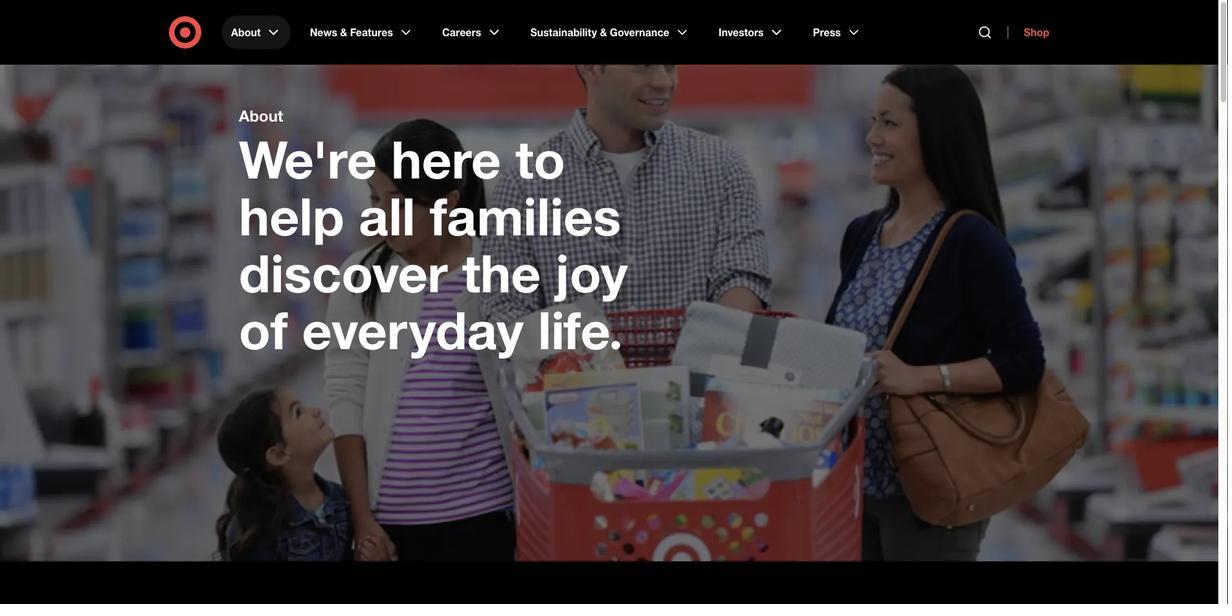 Task type: vqa. For each thing, say whether or not it's contained in the screenshot.
the of
yes



Task type: locate. For each thing, give the bounding box(es) containing it.
& left governance
[[600, 26, 607, 39]]

news & features link
[[301, 16, 423, 49]]

shop link
[[1008, 26, 1050, 39]]

sustainability & governance link
[[522, 16, 700, 49]]

investors link
[[710, 16, 794, 49]]

1 & from the left
[[340, 26, 347, 39]]

about
[[231, 26, 261, 39], [239, 107, 283, 125]]

&
[[340, 26, 347, 39], [600, 26, 607, 39]]

families
[[430, 185, 621, 248]]

about for about
[[231, 26, 261, 39]]

help
[[239, 185, 345, 248]]

& right news
[[340, 26, 347, 39]]

about inside about we're here to help all families discover the joy of everyday life.
[[239, 107, 283, 125]]

0 horizontal spatial &
[[340, 26, 347, 39]]

& inside news & features link
[[340, 26, 347, 39]]

& for features
[[340, 26, 347, 39]]

the
[[462, 242, 541, 305]]

sustainability
[[531, 26, 597, 39]]

& inside sustainability & governance link
[[600, 26, 607, 39]]

investors
[[719, 26, 764, 39]]

life.
[[538, 299, 623, 362]]

1 vertical spatial about
[[239, 107, 283, 125]]

0 vertical spatial about
[[231, 26, 261, 39]]

here
[[391, 128, 501, 191]]

we're
[[239, 128, 377, 191]]

joy
[[556, 242, 628, 305]]

of
[[239, 299, 288, 362]]

press link
[[804, 16, 871, 49]]

everyday
[[302, 299, 524, 362]]

& for governance
[[600, 26, 607, 39]]

2 & from the left
[[600, 26, 607, 39]]

to
[[516, 128, 566, 191]]

1 horizontal spatial &
[[600, 26, 607, 39]]

sustainability & governance
[[531, 26, 670, 39]]

features
[[350, 26, 393, 39]]



Task type: describe. For each thing, give the bounding box(es) containing it.
careers
[[442, 26, 481, 39]]

all
[[359, 185, 416, 248]]

about we're here to help all families discover the joy of everyday life.
[[239, 107, 628, 362]]

governance
[[610, 26, 670, 39]]

careers link
[[433, 16, 511, 49]]

shop
[[1024, 26, 1050, 39]]

about link
[[222, 16, 291, 49]]

about for about we're here to help all families discover the joy of everyday life.
[[239, 107, 283, 125]]

news
[[310, 26, 337, 39]]

discover
[[239, 242, 448, 305]]

press
[[813, 26, 841, 39]]

news & features
[[310, 26, 393, 39]]



